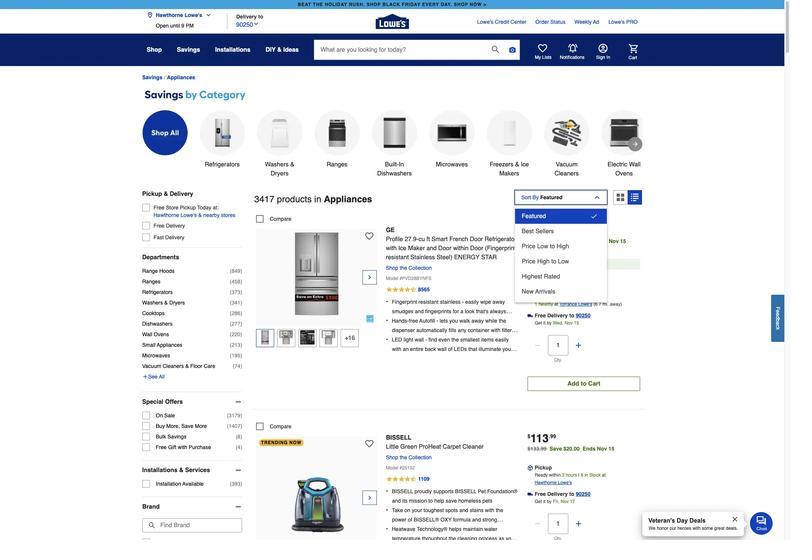 Task type: vqa. For each thing, say whether or not it's contained in the screenshot.
Lowe's
no



Task type: locate. For each thing, give the bounding box(es) containing it.
1 shop from the left
[[367, 2, 381, 7]]

) down '( 373 )'
[[240, 300, 242, 306]]

1 horizontal spatial installations
[[215, 46, 251, 53]]

1 horizontal spatial of
[[448, 346, 453, 352]]

90250 down delivery to at the left top of page
[[236, 21, 253, 28]]

4.5 stars image
[[386, 286, 430, 295], [386, 475, 430, 484]]

$ for 113
[[528, 434, 531, 440]]

2 vertical spatial 15
[[609, 446, 614, 452]]

2 $ from the top
[[528, 434, 531, 440]]

0 horizontal spatial within
[[453, 245, 469, 252]]

every
[[422, 2, 439, 7]]

hawthorne up the nearby
[[540, 294, 562, 300]]

stepper number input field with increment and decrement buttons number field down the fri,
[[548, 514, 568, 535]]

e up b at the bottom right of page
[[775, 313, 781, 316]]

0 horizontal spatial your
[[412, 508, 422, 514]]

free for free gift with purchase
[[156, 444, 167, 450]]

truck filled image for get it by fri, nov 17
[[528, 492, 533, 497]]

bissell
[[386, 435, 412, 442], [392, 489, 413, 495], [455, 489, 477, 495]]

water inside • heatwave technology® helps maintain water temperature throughout the cleaning process as yo
[[484, 527, 497, 533]]

price for price low to high
[[522, 243, 536, 250]]

0 vertical spatial ice
[[521, 161, 529, 168]]

lowe's inside ready within 3 hours | 8 in stock at hawthorne lowe's
[[558, 481, 572, 486]]

trending
[[261, 441, 288, 446]]

the inside • bissell proudly supports bissell pet foundation® and its mission to help save homeless pets • take on your toughest spots and stains with the power of bissell® oxy formula and strong suction
[[496, 508, 503, 514]]

1 horizontal spatial ovens
[[615, 170, 633, 177]]

departments
[[142, 254, 179, 261]]

light down that
[[473, 356, 483, 362]]

shop down "open"
[[147, 46, 162, 53]]

nov left 17 in the right of the page
[[561, 500, 569, 505]]

1 horizontal spatial washers & dryers
[[265, 161, 294, 177]]

# down green
[[400, 466, 402, 471]]

it for fri, nov 17
[[543, 500, 546, 505]]

90250 button down 'torrance lowe's' button
[[576, 312, 591, 320]]

helps
[[449, 527, 462, 533]]

( for 74
[[233, 363, 235, 369]]

rated
[[544, 273, 560, 280]]

dispenser
[[392, 327, 415, 334]]

1 vertical spatial shop the collection link
[[386, 455, 435, 461]]

it left the fri,
[[543, 500, 546, 505]]

checkmark image
[[591, 213, 598, 220]]

collection down stainless
[[409, 265, 432, 271]]

• inside • led light wall - find even the smallest items easily with an entire back wall of leds that illuminate your entire refrigerator with crisp, white light
[[386, 337, 388, 343]]

1 horizontal spatial cleaners
[[555, 170, 579, 177]]

ad
[[593, 19, 600, 25]]

1 vertical spatial it
[[543, 500, 546, 505]]

2 shop the collection link from the top
[[386, 455, 435, 461]]

0 vertical spatial in
[[607, 55, 610, 60]]

on
[[156, 413, 163, 419]]

90250 button for 3 hours
[[576, 491, 591, 498]]

9 ) from the top
[[240, 353, 242, 359]]

1 vertical spatial more,
[[166, 423, 180, 429]]

pickup
[[142, 191, 162, 197], [180, 205, 196, 211], [535, 279, 552, 285], [535, 465, 552, 471]]

water up process
[[484, 527, 497, 533]]

1 horizontal spatial ice
[[521, 161, 529, 168]]

1 vertical spatial wall
[[438, 346, 447, 352]]

) for ( 1407 )
[[240, 423, 242, 429]]

a inside button
[[775, 322, 781, 325]]

( for 849
[[230, 268, 232, 274]]

in inside button
[[607, 55, 610, 60]]

hawthorne inside ready by tue, nov 21 at hawthorne lowe's 1 nearby at torrance lowe's (6.7 mi. away)
[[540, 294, 562, 300]]

1 horizontal spatial wall
[[438, 346, 447, 352]]

) down ( 8 )
[[240, 444, 242, 450]]

ovens up small appliances
[[154, 332, 169, 338]]

0 vertical spatial $
[[528, 226, 531, 232]]

1 vertical spatial free delivery to 90250
[[535, 492, 591, 498]]

1 horizontal spatial microwaves
[[436, 161, 468, 168]]

electric wall ovens button
[[602, 110, 647, 178]]

1 vertical spatial 4.5 stars image
[[386, 475, 430, 484]]

best sellers
[[522, 228, 554, 235]]

0 vertical spatial gallery item 0 image
[[275, 233, 358, 316]]

2 compare from the top
[[270, 424, 292, 430]]

your down mission
[[412, 508, 422, 514]]

3 ) from the top
[[240, 289, 242, 295]]

90250 down |
[[576, 492, 591, 498]]

1 vertical spatial truck filled image
[[528, 492, 533, 497]]

ready inside ready by tue, nov 21 at hawthorne lowe's 1 nearby at torrance lowe's (6.7 mi. away)
[[535, 287, 548, 292]]

nov
[[609, 239, 619, 245], [565, 287, 573, 292], [565, 321, 573, 326], [597, 446, 607, 452], [561, 500, 569, 505]]

low down the 'rebates available'
[[558, 258, 569, 265]]

0 vertical spatial #
[[400, 276, 402, 282]]

actual price $2,999.00 element
[[528, 225, 566, 238]]

price down rebates icon
[[522, 258, 536, 265]]

nov for $133.99 save $20.00 ends nov 15
[[597, 446, 607, 452]]

installations
[[215, 46, 251, 53], [142, 467, 177, 474]]

1 vertical spatial now
[[289, 441, 302, 446]]

Stepper number input field with increment and decrement buttons number field
[[548, 336, 568, 356], [548, 514, 568, 535]]

hawthorne up get it by fri, nov 17
[[535, 481, 557, 486]]

0 vertical spatial a
[[461, 309, 463, 315]]

& inside freezers & ice makers
[[515, 161, 519, 168]]

0 vertical spatial installations
[[215, 46, 251, 53]]

built-
[[385, 161, 399, 168]]

8
[[238, 434, 240, 440], [581, 473, 583, 478]]

of inside • led light wall - find even the smallest items easily with an entire back wall of leds that illuminate your entire refrigerator with crisp, white light
[[448, 346, 453, 352]]

) up ( 1407 ) on the left of the page
[[240, 413, 242, 419]]

electric wall ovens image
[[609, 118, 639, 148]]

$ inside $ 113 .99
[[528, 434, 531, 440]]

away up container
[[472, 318, 484, 324]]

easily inside • fingerprint resistant stainless - easily wipe away smudges and fingerprints for a look that's always sparkling clean
[[465, 299, 479, 305]]

286
[[232, 310, 240, 316]]

1 horizontal spatial high
[[557, 243, 569, 250]]

ovens inside 'electric wall ovens'
[[615, 170, 633, 177]]

shop right rush.
[[367, 2, 381, 7]]

2 vertical spatial hawthorne lowe's button
[[535, 480, 572, 487]]

microwaves down microwaves "image"
[[436, 161, 468, 168]]

0 vertical spatial shop the collection
[[386, 265, 432, 271]]

1000887978 element
[[256, 423, 292, 431]]

2 4.5 stars image from the top
[[386, 475, 430, 484]]

at right the stock
[[602, 473, 606, 478]]

1 vertical spatial 8
[[581, 473, 583, 478]]

1 shop the collection from the top
[[386, 265, 432, 271]]

lowe's inside button
[[181, 212, 197, 218]]

rebates icon image
[[528, 248, 537, 257]]

refrigerators image
[[207, 118, 237, 148]]

wall up small
[[142, 332, 152, 338]]

0 horizontal spatial of
[[408, 517, 412, 523]]

bissell up little
[[386, 435, 412, 442]]

hoods
[[159, 268, 175, 274]]

shop the collection link
[[386, 265, 435, 271], [386, 455, 435, 461]]

0 vertical spatial collection
[[409, 265, 432, 271]]

shop the collection link up model # pvd28bynfs
[[386, 265, 435, 271]]

$ for 2,999
[[528, 226, 531, 232]]

ice inside freezers & ice makers
[[521, 161, 529, 168]]

with right gift
[[178, 444, 187, 450]]

• for always
[[386, 299, 388, 306]]

wall down even
[[438, 346, 447, 352]]

dryers up products
[[271, 170, 289, 177]]

• right chevron right image
[[386, 488, 388, 495]]

shop the collection link for 27.9-
[[386, 265, 435, 271]]

220
[[232, 332, 240, 338]]

high down rebates
[[537, 258, 550, 265]]

2 get from the top
[[535, 500, 542, 505]]

fills
[[449, 327, 456, 334]]

0 vertical spatial by
[[549, 287, 554, 292]]

cleaners for vacuum cleaners
[[555, 170, 579, 177]]

0 vertical spatial it
[[543, 321, 546, 326]]

pro
[[626, 19, 638, 25]]

a up k
[[775, 322, 781, 325]]

refrigerator
[[485, 236, 517, 243]]

1 horizontal spatial cart
[[629, 55, 637, 60]]

cleaners inside button
[[555, 170, 579, 177]]

and up formula
[[460, 508, 468, 514]]

in inside "built-in dishwashers"
[[399, 161, 404, 168]]

15 for 2,999
[[620, 239, 626, 245]]

was price $4,199.00 element
[[528, 237, 554, 245]]

0 horizontal spatial cleaners
[[163, 363, 184, 369]]

my lists
[[535, 55, 552, 60]]

get down the '1'
[[535, 321, 542, 326]]

4.5 stars image containing 8565
[[386, 286, 430, 295]]

) for ( 195 )
[[240, 353, 242, 359]]

savings inside savings / appliances
[[142, 75, 163, 81]]

$ inside $ 2,999 .00
[[528, 226, 531, 232]]

0 horizontal spatial in
[[399, 161, 404, 168]]

( 849 )
[[230, 268, 242, 274]]

$ up $133.99
[[528, 434, 531, 440]]

minus image
[[534, 342, 542, 350], [235, 467, 242, 474], [235, 503, 242, 511], [534, 521, 542, 528]]

1 horizontal spatial your
[[503, 346, 513, 352]]

chevron down image
[[253, 21, 259, 27]]

camera image
[[509, 46, 516, 54]]

by inside ready by tue, nov 21 at hawthorne lowe's 1 nearby at torrance lowe's (6.7 mi. away)
[[549, 287, 554, 292]]

order status
[[536, 19, 566, 25]]

6 ) from the top
[[240, 321, 242, 327]]

away)
[[610, 302, 622, 307]]

• inside • fingerprint resistant stainless - easily wipe away smudges and fingerprints for a look that's always sparkling clean
[[386, 299, 388, 306]]

8565 button
[[386, 286, 519, 295]]

washers
[[265, 161, 289, 168], [142, 300, 163, 306]]

1 model from the top
[[386, 276, 398, 282]]

2 collection from the top
[[409, 455, 432, 461]]

stepper number input field with increment and decrement buttons number field up the qty.
[[548, 336, 568, 356]]

hawthorne lowe's & nearby stores button
[[154, 211, 235, 219]]

1 ) from the top
[[240, 268, 242, 274]]

at inside ready within 3 hours | 8 in stock at hawthorne lowe's
[[602, 473, 606, 478]]

1 vertical spatial cart
[[588, 381, 600, 388]]

- inside • led light wall - find even the smallest items easily with an entire back wall of leds that illuminate your entire refrigerator with crisp, white light
[[425, 337, 427, 343]]

with up the "strong" at the bottom of page
[[485, 508, 494, 514]]

1 vertical spatial price
[[522, 258, 536, 265]]

( 286 )
[[230, 310, 242, 316]]

( 373 )
[[230, 289, 242, 295]]

0 vertical spatial -
[[462, 299, 464, 305]]

torrance lowe's button
[[560, 301, 592, 308]]

dryers inside washers & dryers
[[271, 170, 289, 177]]

- for • fingerprint resistant stainless - easily wipe away smudges and fingerprints for a look that's always sparkling clean
[[462, 299, 464, 305]]

0 vertical spatial washers & dryers
[[265, 161, 294, 177]]

0 vertical spatial price
[[522, 243, 536, 250]]

appliances
[[167, 75, 195, 81], [324, 194, 372, 205], [157, 342, 182, 348]]

) for ( 393 )
[[240, 481, 242, 487]]

wall
[[629, 161, 641, 168], [142, 332, 152, 338]]

shop down little
[[386, 455, 398, 461]]

model right chevron right icon in the bottom of the page
[[386, 276, 398, 282]]

0 horizontal spatial more,
[[166, 423, 180, 429]]

1 shop the collection link from the top
[[386, 265, 435, 271]]

0 vertical spatial more,
[[549, 262, 565, 267]]

0 horizontal spatial at
[[535, 294, 539, 300]]

washers inside button
[[265, 161, 289, 168]]

4 • from the top
[[386, 488, 388, 495]]

ready left 3
[[535, 473, 548, 478]]

2 free delivery to 90250 from the top
[[535, 492, 591, 498]]

within
[[453, 245, 469, 252], [549, 473, 561, 478]]

2 horizontal spatial 15
[[620, 239, 626, 245]]

2 • from the top
[[386, 318, 388, 324]]

vacuum inside vacuum cleaners
[[556, 161, 578, 168]]

for
[[453, 309, 459, 315]]

12 ) from the top
[[240, 423, 242, 429]]

see
[[148, 374, 158, 380]]

10 ) from the top
[[240, 363, 242, 369]]

now right the "trending"
[[289, 441, 302, 446]]

by left wed,
[[547, 321, 552, 326]]

delivery up fast delivery
[[166, 223, 185, 229]]

- inside • fingerprint resistant stainless - easily wipe away smudges and fingerprints for a look that's always sparkling clean
[[462, 299, 464, 305]]

1 ready from the top
[[535, 287, 548, 292]]

1 horizontal spatial washers
[[265, 161, 289, 168]]

gallery item 0 image
[[275, 233, 358, 316], [275, 453, 358, 537]]

resistant down 8565
[[419, 299, 439, 305]]

& inside washers & dryers
[[290, 161, 294, 168]]

( for 4
[[236, 444, 238, 450]]

in right sign
[[607, 55, 610, 60]]

installations inside installations & services button
[[142, 467, 177, 474]]

1 vertical spatial your
[[412, 508, 422, 514]]

pickup & delivery
[[142, 191, 193, 197]]

2 stepper number input field with increment and decrement buttons number field from the top
[[548, 514, 568, 535]]

( for 195
[[230, 353, 232, 359]]

2 it from the top
[[543, 500, 546, 505]]

0 vertical spatial 4.5 stars image
[[386, 286, 430, 295]]

1 horizontal spatial buy
[[536, 262, 547, 267]]

0 vertical spatial 90250
[[236, 21, 253, 28]]

nov inside ready by tue, nov 21 at hawthorne lowe's 1 nearby at torrance lowe's (6.7 mi. away)
[[565, 287, 573, 292]]

save down .99
[[550, 446, 562, 452]]

truck filled image down the 'new'
[[528, 313, 533, 319]]

& up store
[[164, 191, 168, 197]]

get it by wed, nov 15
[[535, 321, 579, 326]]

14 ) from the top
[[240, 444, 242, 450]]

thumbnail image
[[258, 330, 272, 345], [279, 330, 294, 345], [300, 330, 315, 345], [322, 330, 336, 345]]

) for ( 286 )
[[240, 310, 242, 316]]

( for 286
[[230, 310, 232, 316]]

0 horizontal spatial wall
[[415, 337, 424, 343]]

1 vertical spatial 15
[[574, 321, 579, 326]]

0 vertical spatial shop the collection link
[[386, 265, 435, 271]]

ge profile 27.9-cu ft smart french door refrigerator with ice maker and door within door (fingerprint- resistant stainless steel) energy star
[[386, 227, 518, 261]]

1 • from the top
[[386, 299, 388, 306]]

15 for 113
[[609, 446, 614, 452]]

90250 for at
[[576, 313, 591, 319]]

refrigerators down refrigerators image
[[205, 161, 240, 168]]

1 4.5 stars image from the top
[[386, 286, 430, 295]]

0 vertical spatial available
[[561, 250, 584, 256]]

0 vertical spatial free delivery to 90250
[[535, 313, 591, 319]]

easily up the look
[[465, 299, 479, 305]]

notifications
[[560, 55, 585, 60]]

0 vertical spatial cart
[[629, 55, 637, 60]]

more, for buy more, save more.
[[549, 262, 565, 267]]

minus image down get it by fri, nov 17
[[534, 521, 542, 528]]

1 vertical spatial wall
[[142, 332, 152, 338]]

special offers button
[[142, 392, 242, 412]]

green
[[400, 444, 417, 451]]

and down stains
[[472, 517, 481, 523]]

3 • from the top
[[386, 337, 388, 343]]

truck filled image for get it by wed, nov 15
[[528, 313, 533, 319]]

>
[[484, 2, 487, 7]]

1 vertical spatial a
[[775, 322, 781, 325]]

savings for savings
[[177, 46, 200, 53]]

washers & dryers image
[[265, 118, 295, 148]]

savings down buy more, save more
[[168, 434, 186, 440]]

center
[[511, 19, 527, 25]]

& down today
[[198, 212, 202, 218]]

shop for ge
[[386, 265, 398, 271]]

microwaves inside 'button'
[[436, 161, 468, 168]]

chevron down image
[[202, 12, 211, 18]]

more, down the 'rebates available'
[[549, 262, 565, 267]]

0 horizontal spatial ice
[[398, 245, 406, 252]]

washers & dryers up cooktops
[[142, 300, 185, 306]]

1 horizontal spatial in
[[607, 55, 610, 60]]

all
[[159, 374, 165, 380]]

-
[[462, 299, 464, 305], [437, 318, 438, 324], [425, 337, 427, 343]]

1 plus image from the top
[[575, 342, 582, 350]]

1 collection from the top
[[409, 265, 432, 271]]

2 vertical spatial appliances
[[157, 342, 182, 348]]

free down the '1'
[[535, 313, 546, 319]]

resistant inside • fingerprint resistant stainless - easily wipe away smudges and fingerprints for a look that's always sparkling clean
[[419, 299, 439, 305]]

vacuum cleaners image
[[552, 118, 582, 148]]

1 vertical spatial -
[[437, 318, 438, 324]]

door up the "steel)"
[[438, 245, 452, 252]]

• inside • hands-free autofill - lets you walk away while the dispenser automatically fills any container with filtered water
[[386, 318, 388, 324]]

while
[[485, 318, 497, 324]]

some
[[702, 526, 713, 531]]

1 it from the top
[[543, 321, 546, 326]]

get for get it by wed, nov 15
[[535, 321, 542, 326]]

available down $4,199.00 save $1,200.00 ends nov 15
[[561, 250, 584, 256]]

nov for get it by wed, nov 15
[[565, 321, 573, 326]]

ready for ready by tue, nov 21 at hawthorne lowe's 1 nearby at torrance lowe's (6.7 mi. away)
[[535, 287, 548, 292]]

available inside button
[[561, 250, 584, 256]]

shop the collection link down green
[[386, 455, 435, 461]]

1 vertical spatial ranges
[[142, 279, 160, 285]]

1 vertical spatial ready
[[535, 473, 548, 478]]

ends for 113
[[583, 446, 596, 452]]

1 vertical spatial entire
[[392, 356, 405, 362]]

7 ) from the top
[[240, 332, 242, 338]]

search image
[[492, 46, 499, 53]]

1 stepper number input field with increment and decrement buttons number field from the top
[[548, 336, 568, 356]]

( for 8
[[236, 434, 238, 440]]

rebates available
[[539, 250, 584, 256]]

0 vertical spatial water
[[392, 337, 405, 343]]

ice inside ge profile 27.9-cu ft smart french door refrigerator with ice maker and door within door (fingerprint- resistant stainless steel) energy star
[[398, 245, 406, 252]]

microwaves down small appliances
[[142, 353, 170, 359]]

heart outline image
[[365, 232, 374, 241], [365, 440, 374, 449]]

2 shop the collection from the top
[[386, 455, 432, 461]]

list view image
[[631, 194, 639, 201]]

458
[[232, 279, 240, 285]]

0 horizontal spatial refrigerators
[[142, 289, 173, 295]]

your right illuminate
[[503, 346, 513, 352]]

1 $ from the top
[[528, 226, 531, 232]]

1407
[[229, 423, 240, 429]]

lowe's home improvement account image
[[599, 44, 608, 53]]

within inside ge profile 27.9-cu ft smart french door refrigerator with ice maker and door within door (fingerprint- resistant stainless steel) energy star
[[453, 245, 469, 252]]

dryers down hoods
[[169, 300, 185, 306]]

0 horizontal spatial away
[[472, 318, 484, 324]]

4.5 stars image for profile 27.9-cu ft smart french door refrigerator with ice maker and door within door (fingerprint- resistant stainless steel) energy star
[[386, 286, 430, 295]]

13 ) from the top
[[240, 434, 242, 440]]

5 • from the top
[[386, 507, 388, 514]]

1 vertical spatial light
[[473, 356, 483, 362]]

5 ) from the top
[[240, 310, 242, 316]]

ends nov 15 element
[[595, 239, 629, 245], [583, 446, 617, 452]]

0 horizontal spatial cart
[[588, 381, 600, 388]]

( for 213
[[230, 342, 232, 348]]

ice right freezers
[[521, 161, 529, 168]]

actual price $113.99 element
[[528, 432, 556, 446]]

beat the holiday rush. shop black friday every day. shop now > link
[[296, 0, 488, 9]]

get for get it by fri, nov 17
[[535, 500, 542, 505]]

installations button
[[215, 43, 251, 57]]

0 vertical spatial easily
[[465, 299, 479, 305]]

213
[[232, 342, 240, 348]]

6 • from the top
[[386, 526, 388, 533]]

heroes
[[678, 526, 691, 531]]

4 ) from the top
[[240, 300, 242, 306]]

) up ( 8 )
[[240, 423, 242, 429]]

an
[[403, 346, 409, 352]]

was price $133.99 element
[[528, 444, 550, 452]]

3 thumbnail image from the left
[[300, 330, 315, 345]]

a inside • fingerprint resistant stainless - easily wipe away smudges and fingerprints for a look that's always sparkling clean
[[461, 309, 463, 315]]

save down rebates available button
[[567, 262, 580, 267]]

small appliances
[[142, 342, 182, 348]]

15 ) from the top
[[240, 481, 242, 487]]

ranges down ranges image
[[327, 161, 348, 168]]

• left fingerprint
[[386, 299, 388, 306]]

1 get from the top
[[535, 321, 542, 326]]

resistant down "profile" on the top
[[386, 254, 409, 261]]

and inside ge profile 27.9-cu ft smart french door refrigerator with ice maker and door within door (fingerprint- resistant stainless steel) energy star
[[427, 245, 437, 252]]

compare inside 1001161398 element
[[270, 216, 292, 222]]

lowe's home improvement logo image
[[376, 5, 409, 38]]

1 gallery item 0 image from the top
[[275, 233, 358, 316]]

installations & services button
[[142, 461, 242, 480]]

minus image
[[235, 398, 242, 406]]

0 vertical spatial dryers
[[271, 170, 289, 177]]

ready down the highest rated
[[535, 287, 548, 292]]

shop for bissell
[[386, 455, 398, 461]]

( for 393
[[230, 481, 232, 487]]

nov up the stock
[[597, 446, 607, 452]]

best
[[522, 228, 534, 235]]

& inside diy & ideas button
[[277, 46, 282, 53]]

1 vertical spatial resistant
[[419, 299, 439, 305]]

ovens down electric
[[615, 170, 633, 177]]

b
[[775, 319, 781, 322]]

4.5 stars image containing 1109
[[386, 475, 430, 484]]

and up clean
[[415, 309, 424, 315]]

lowe's credit center link
[[477, 18, 527, 26]]

1 horizontal spatial dryers
[[271, 170, 289, 177]]

location image
[[147, 12, 153, 18]]

cart inside button
[[629, 55, 637, 60]]

easily inside • led light wall - find even the smallest items easily with an entire back wall of leds that illuminate your entire refrigerator with crisp, white light
[[495, 337, 509, 343]]

order
[[536, 19, 549, 25]]

• left suction
[[386, 526, 388, 533]]

0 vertical spatial stepper number input field with increment and decrement buttons number field
[[548, 336, 568, 356]]

• left "take"
[[386, 507, 388, 514]]

free delivery to 90250
[[535, 313, 591, 319], [535, 492, 591, 498]]

compare up trending now
[[270, 424, 292, 430]]

available down installations & services button
[[182, 481, 204, 487]]

1 vertical spatial of
[[408, 517, 412, 523]]

# for little green proheat carpet cleaner
[[400, 466, 402, 471]]

always
[[490, 309, 506, 315]]

0 vertical spatial ends nov 15 element
[[595, 239, 629, 245]]

add to cart button
[[528, 377, 640, 391]]

$4,199.00 save $1,200.00 ends nov 15
[[528, 239, 626, 245]]

ranges inside button
[[327, 161, 348, 168]]

ready for ready within 3 hours | 8 in stock at hawthorne lowe's
[[535, 473, 548, 478]]

2 vertical spatial at
[[602, 473, 606, 478]]

ready inside ready within 3 hours | 8 in stock at hawthorne lowe's
[[535, 473, 548, 478]]

2 ready from the top
[[535, 473, 548, 478]]

( for 220
[[230, 332, 232, 338]]

ready
[[535, 287, 548, 292], [535, 473, 548, 478]]

cart inside button
[[588, 381, 600, 388]]

nov for get it by fri, nov 17
[[561, 500, 569, 505]]

2 shop from the left
[[454, 2, 468, 7]]

ready by tue, nov 21 at hawthorne lowe's 1 nearby at torrance lowe's (6.7 mi. away)
[[535, 287, 622, 307]]

1 truck filled image from the top
[[528, 313, 533, 319]]

plus image down get it by wed, nov 15 at right
[[575, 342, 582, 350]]

ranges button
[[314, 110, 360, 169]]

truck filled image
[[528, 313, 533, 319], [528, 492, 533, 497]]

11 ) from the top
[[240, 413, 242, 419]]

buy for buy more, save more
[[156, 423, 165, 429]]

by left the fri,
[[547, 500, 552, 505]]

by for 3 hours
[[547, 500, 552, 505]]

entire down an
[[392, 356, 405, 362]]

ends up rebates available button
[[595, 239, 607, 245]]

of inside • bissell proudly supports bissell pet foundation® and its mission to help save homeless pets • take on your toughest spots and stains with the power of bissell® oxy formula and strong suction
[[408, 517, 412, 523]]

compare inside 1000887978 element
[[270, 424, 292, 430]]

2 truck filled image from the top
[[528, 492, 533, 497]]

plus image
[[575, 342, 582, 350], [575, 521, 582, 528]]

& inside the hawthorne lowe's & nearby stores button
[[198, 212, 202, 218]]

save left more
[[181, 423, 193, 429]]

90250 down 'torrance lowe's' button
[[576, 313, 591, 319]]

within left 3
[[549, 473, 561, 478]]

walk
[[459, 318, 470, 324]]

2 thumbnail image from the left
[[279, 330, 294, 345]]

0 vertical spatial refrigerators
[[205, 161, 240, 168]]

any
[[458, 327, 466, 334]]

0 vertical spatial wall
[[415, 337, 424, 343]]

Search Query text field
[[314, 40, 486, 60]]

the
[[400, 265, 407, 271], [499, 318, 506, 324], [452, 337, 459, 343], [400, 455, 407, 461], [496, 508, 503, 514], [449, 536, 456, 541]]

1 # from the top
[[400, 276, 402, 282]]

0 horizontal spatial a
[[461, 309, 463, 315]]

2 model from the top
[[386, 466, 398, 471]]

1 free delivery to 90250 from the top
[[535, 313, 591, 319]]

vacuum
[[556, 161, 578, 168], [142, 363, 161, 369]]

1 compare from the top
[[270, 216, 292, 222]]

2 vertical spatial 90250
[[576, 492, 591, 498]]

high
[[557, 243, 569, 250], [537, 258, 550, 265]]

8 ) from the top
[[240, 342, 242, 348]]

your
[[503, 346, 513, 352], [412, 508, 422, 514]]

.99
[[549, 434, 556, 440]]

) up 277
[[240, 310, 242, 316]]

1 horizontal spatial 15
[[609, 446, 614, 452]]

1 vertical spatial heart outline image
[[365, 440, 374, 449]]

0 vertical spatial hawthorne lowe's button
[[147, 8, 214, 23]]

installations down delivery to at the left top of page
[[215, 46, 251, 53]]

toughest
[[424, 508, 444, 514]]

( 74 )
[[233, 363, 242, 369]]

easily down filtered on the right bottom of page
[[495, 337, 509, 343]]

0 vertical spatial ranges
[[327, 161, 348, 168]]

0 horizontal spatial dishwashers
[[142, 321, 172, 327]]

) up ( 4 )
[[240, 434, 242, 440]]

lowe's home improvement cart image
[[629, 44, 638, 53]]

2 horizontal spatial at
[[602, 473, 606, 478]]

more,
[[549, 262, 565, 267], [166, 423, 180, 429]]

17
[[570, 500, 575, 505]]

2 vertical spatial savings
[[168, 434, 186, 440]]

- inside • hands-free autofill - lets you walk away while the dispenser automatically fills any container with filtered water
[[437, 318, 438, 324]]

to inside • bissell proudly supports bissell pet foundation® and its mission to help save homeless pets • take on your toughest spots and stains with the power of bissell® oxy formula and strong suction
[[428, 498, 433, 504]]

in for built-
[[399, 161, 404, 168]]

1 price from the top
[[522, 243, 536, 250]]

2 ) from the top
[[240, 279, 242, 285]]

sign
[[596, 55, 605, 60]]

available for installation available
[[182, 481, 204, 487]]

small
[[142, 342, 155, 348]]

9
[[181, 23, 184, 29]]

cooktops
[[142, 310, 165, 316]]

) for ( 8 )
[[240, 434, 242, 440]]

2 price from the top
[[522, 258, 536, 265]]

None search field
[[314, 40, 520, 67]]

installations up installation at bottom
[[142, 467, 177, 474]]

built-in dishwashers
[[377, 161, 412, 177]]

shop
[[147, 46, 162, 53], [386, 265, 398, 271], [386, 455, 398, 461]]

4.5 stars image for little green proheat carpet cleaner
[[386, 475, 430, 484]]

free down bulk
[[156, 444, 167, 450]]

stepper number input field with increment and decrement buttons number field for minus icon below get it by fri, nov 17
[[548, 514, 568, 535]]

1 vertical spatial away
[[472, 318, 484, 324]]

2 # from the top
[[400, 466, 402, 471]]

90250 button for at
[[576, 312, 591, 320]]

compare down products
[[270, 216, 292, 222]]

free for free delivery
[[154, 223, 164, 229]]

( for 1407
[[227, 423, 229, 429]]

wall ovens
[[142, 332, 169, 338]]

filtered
[[502, 327, 518, 334]]

0 vertical spatial wall
[[629, 161, 641, 168]]



Task type: describe. For each thing, give the bounding box(es) containing it.
pickup image
[[528, 466, 533, 471]]

freezers & ice makers image
[[494, 118, 524, 148]]

your inside • bissell proudly supports bissell pet foundation® and its mission to help save homeless pets • take on your toughest spots and stains with the power of bissell® oxy formula and strong suction
[[412, 508, 422, 514]]

look
[[465, 309, 475, 315]]

in inside ready within 3 hours | 8 in stock at hawthorne lowe's
[[585, 473, 588, 478]]

torrance
[[560, 302, 577, 307]]

gift
[[168, 444, 176, 450]]

compare for ge
[[270, 216, 292, 222]]

model for little green proheat carpet cleaner
[[386, 466, 398, 471]]

little
[[386, 444, 399, 451]]

bulk
[[156, 434, 166, 440]]

) for ( 373 )
[[240, 289, 242, 295]]

model # 25132
[[386, 466, 415, 471]]

more
[[195, 423, 207, 429]]

) for ( 220 )
[[240, 332, 242, 338]]

collection for proheat
[[409, 455, 432, 461]]

compare for bissell
[[270, 424, 292, 430]]

pickup up arrivals
[[535, 279, 552, 285]]

microwaves image
[[437, 118, 467, 148]]

crisp,
[[445, 356, 458, 362]]

savings link
[[142, 75, 163, 81]]

and inside • fingerprint resistant stainless - easily wipe away smudges and fingerprints for a look that's always sparkling clean
[[415, 309, 424, 315]]

3417 products in appliances
[[254, 194, 372, 205]]

even
[[439, 337, 450, 343]]

lowe's left (6.7
[[578, 302, 592, 307]]

1 vertical spatial washers
[[142, 300, 163, 306]]

free delivery
[[154, 223, 185, 229]]

french
[[449, 236, 468, 243]]

that's
[[476, 309, 489, 315]]

care
[[204, 363, 215, 369]]

) for ( 849 )
[[240, 268, 242, 274]]

) for ( 277 )
[[240, 321, 242, 327]]

arrow right image
[[631, 140, 639, 148]]

wipe
[[480, 299, 491, 305]]

free delivery to 90250 for wed,
[[535, 313, 591, 319]]

at:
[[213, 205, 219, 211]]

ge
[[386, 227, 395, 234]]

price for price high to low
[[522, 258, 536, 265]]

delivery up the fri,
[[547, 492, 568, 498]]

and left its
[[392, 498, 401, 504]]

water inside • hands-free autofill - lets you walk away while the dispenser automatically fills any container with filtered water
[[392, 337, 405, 343]]

away inside • hands-free autofill - lets you walk away while the dispenser automatically fills any container with filtered water
[[472, 318, 484, 324]]

washers & dryers inside button
[[265, 161, 294, 177]]

minus image inside installations & services button
[[235, 467, 242, 474]]

gallery item 0 image inside geprofile 27.9-cu ft smart french door refrigerator with ice maker and door within door (fingerprint-resistant stainless steel) energy star element
[[275, 233, 358, 316]]

• inside • heatwave technology® helps maintain water temperature throughout the cleaning process as yo
[[386, 526, 388, 533]]

qty.
[[554, 358, 562, 363]]

1001161398 element
[[256, 215, 292, 223]]

) for ( 3179 )
[[240, 413, 242, 419]]

cart button
[[618, 44, 638, 61]]

0 vertical spatial in
[[314, 194, 321, 205]]

more, for buy more, save more
[[166, 423, 180, 429]]

supports
[[433, 489, 454, 495]]

as
[[499, 536, 504, 541]]

delivery up wed,
[[547, 313, 568, 319]]

beat
[[298, 2, 311, 7]]

lowe's up torrance
[[563, 294, 577, 300]]

cleaner
[[463, 444, 484, 451]]

bissell up its
[[392, 489, 413, 495]]

( 4 )
[[236, 444, 242, 450]]

installations for installations & services
[[142, 467, 177, 474]]

with inside ge profile 27.9-cu ft smart french door refrigerator with ice maker and door within door (fingerprint- resistant stainless steel) energy star
[[386, 245, 397, 252]]

shop button
[[147, 43, 162, 57]]

lowe's home improvement lists image
[[538, 44, 547, 53]]

8565
[[418, 287, 430, 293]]

) for ( 341 )
[[240, 300, 242, 306]]

) for ( 458 )
[[240, 279, 242, 285]]

hawthorne lowe's button for ready within
[[535, 480, 572, 487]]

collection for cu
[[409, 265, 432, 271]]

minus image down get it by wed, nov 15 at right
[[534, 342, 542, 350]]

the inside • hands-free autofill - lets you walk away while the dispenser automatically fills any container with filtered water
[[499, 318, 506, 324]]

- for • hands-free autofill - lets you walk away while the dispenser automatically fills any container with filtered water
[[437, 318, 438, 324]]

washers & dryers button
[[257, 110, 302, 178]]

2 gallery item 0 image from the top
[[275, 453, 358, 537]]

chevron right image
[[367, 274, 373, 282]]

buy for buy more, save more.
[[536, 262, 547, 267]]

door right french
[[470, 236, 483, 243]]

( 213 )
[[230, 342, 242, 348]]

savings button
[[177, 43, 200, 57]]

& inside installations & services button
[[179, 467, 184, 474]]

ranges image
[[322, 118, 352, 148]]

appliances inside savings / appliances
[[167, 75, 195, 81]]

1109 button
[[386, 475, 519, 484]]

available for rebates available
[[561, 250, 584, 256]]

) for ( 74 )
[[240, 363, 242, 369]]

ready within 3 hours | 8 in stock at hawthorne lowe's
[[535, 473, 606, 486]]

74
[[235, 363, 240, 369]]

# for profile 27.9-cu ft smart french door refrigerator with ice maker and door within door (fingerprint- resistant stainless steel) energy star
[[400, 276, 402, 282]]

deals.
[[726, 526, 738, 531]]

offers
[[165, 399, 183, 406]]

lowe's left pro
[[609, 19, 625, 25]]

ends nov 15 element for 113
[[583, 446, 617, 452]]

resistant inside ge profile 27.9-cu ft smart french door refrigerator with ice maker and door within door (fingerprint- resistant stainless steel) energy star
[[386, 254, 409, 261]]

( for 277
[[230, 321, 232, 327]]

1 thumbnail image from the left
[[258, 330, 272, 345]]

lists
[[542, 55, 552, 60]]

savings save $20.00 element
[[550, 446, 617, 452]]

find
[[429, 337, 437, 343]]

1 e from the top
[[775, 310, 781, 313]]

f
[[775, 307, 781, 310]]

$1,200.00
[[568, 239, 591, 245]]

away inside • fingerprint resistant stainless - easily wipe away smudges and fingerprints for a look that's always sparkling clean
[[493, 299, 505, 305]]

hawthorne down store
[[154, 212, 179, 218]]

90250 for 3 hours
[[576, 492, 591, 498]]

0 horizontal spatial 8
[[238, 434, 240, 440]]

ends for 2,999
[[595, 239, 607, 245]]

1109
[[418, 476, 430, 483]]

delivery up chevron down image
[[236, 13, 257, 19]]

beat the holiday rush. shop black friday every day. shop now >
[[298, 2, 487, 7]]

throughout
[[422, 536, 447, 541]]

the up model # pvd28bynfs
[[400, 265, 407, 271]]

( for 3179
[[227, 413, 229, 419]]

hawthorne inside ready within 3 hours | 8 in stock at hawthorne lowe's
[[535, 481, 557, 486]]

0 horizontal spatial dryers
[[169, 300, 185, 306]]

2 plus image from the top
[[575, 521, 582, 528]]

0 horizontal spatial ovens
[[154, 332, 169, 338]]

the inside • led light wall - find even the smallest items easily with an entire back wall of leds that illuminate your entire refrigerator with crisp, white light
[[452, 337, 459, 343]]

lowe's up the pm
[[185, 12, 202, 18]]

best sellers button
[[515, 224, 607, 239]]

your inside • led light wall - find even the smallest items easily with an entire back wall of leds that illuminate your entire refrigerator with crisp, white light
[[503, 346, 513, 352]]

8 inside ready within 3 hours | 8 in stock at hawthorne lowe's
[[581, 473, 583, 478]]

cleaners for vacuum cleaners & floor care
[[163, 363, 184, 369]]

it for wed, nov 15
[[543, 321, 546, 326]]

chat invite button image
[[750, 512, 773, 535]]

take
[[392, 508, 403, 514]]

d
[[775, 316, 781, 319]]

lowe's left "credit"
[[477, 19, 494, 25]]

$ 2,999 .00
[[528, 225, 566, 238]]

with left crisp,
[[434, 356, 443, 362]]

delivery down free delivery
[[165, 234, 184, 240]]

0 vertical spatial entire
[[410, 346, 424, 352]]

lowe's home improvement notification center image
[[568, 44, 577, 53]]

the inside • heatwave technology® helps maintain water temperature throughout the cleaning process as yo
[[449, 536, 456, 541]]

pickup right pickup image
[[535, 465, 552, 471]]

pickup image
[[528, 279, 533, 285]]

1 heart outline image from the top
[[365, 232, 374, 241]]

freezers & ice makers
[[490, 161, 529, 177]]

wed,
[[553, 321, 563, 326]]

departments element
[[142, 254, 242, 261]]

0 vertical spatial 90250 button
[[236, 19, 259, 29]]

clean
[[415, 318, 427, 324]]

model for profile 27.9-cu ft smart french door refrigerator with ice maker and door within door (fingerprint- resistant stainless steel) energy star
[[386, 276, 398, 282]]

great
[[714, 526, 725, 531]]

0 horizontal spatial light
[[404, 337, 413, 343]]

buy more, get up to $1000 off element
[[528, 259, 640, 270]]

dishwashers inside built-in dishwashers 'button'
[[377, 170, 412, 177]]

brand
[[142, 504, 160, 511]]

c
[[775, 325, 781, 327]]

4 thumbnail image from the left
[[322, 330, 336, 345]]

built-in dishwashers image
[[379, 118, 410, 148]]

& left the floor
[[185, 363, 189, 369]]

) for ( 213 )
[[240, 342, 242, 348]]

automatically
[[416, 327, 447, 334]]

illuminate
[[479, 346, 501, 352]]

close image
[[732, 517, 738, 523]]

with left an
[[392, 346, 401, 352]]

fri,
[[553, 500, 560, 505]]

built-in dishwashers button
[[372, 110, 417, 178]]

pet
[[478, 489, 486, 495]]

save inside the "buy more, get up to $1000 off" element
[[567, 262, 580, 267]]

Find Brand text field
[[142, 518, 242, 533]]

within inside ready within 3 hours | 8 in stock at hawthorne lowe's
[[549, 473, 561, 478]]

day.
[[441, 2, 452, 7]]

with inside • hands-free autofill - lets you walk away while the dispenser automatically fills any container with filtered water
[[491, 327, 501, 334]]

bulk savings
[[156, 434, 186, 440]]

plus image
[[142, 374, 148, 380]]

savings save $1,200.00 element
[[554, 239, 629, 245]]

pickup up the hawthorne lowe's & nearby stores button
[[180, 205, 196, 211]]

chevron right image
[[367, 495, 373, 502]]

( 341 )
[[230, 300, 242, 306]]

back
[[425, 346, 436, 352]]

& up cooktops
[[164, 300, 168, 306]]

sign in
[[596, 55, 610, 60]]

vacuum for vacuum cleaners
[[556, 161, 578, 168]]

with inside • bissell proudly supports bissell pet foundation® and its mission to help save homeless pets • take on your toughest spots and stains with the power of bissell® oxy formula and strong suction
[[485, 508, 494, 514]]

hands-
[[392, 318, 409, 324]]

steel)
[[437, 254, 453, 261]]

shop the collection link for green
[[386, 455, 435, 461]]

highest rated
[[522, 273, 560, 280]]

0 horizontal spatial wall
[[142, 332, 152, 338]]

minus image inside brand button
[[235, 503, 242, 511]]

) for ( 4 )
[[240, 444, 242, 450]]

( for 373
[[230, 289, 232, 295]]

by for at
[[547, 321, 552, 326]]

in for sign
[[607, 55, 610, 60]]

fast
[[154, 234, 164, 240]]

bissell inside the bissell little green proheat carpet cleaner
[[386, 435, 412, 442]]

vacuum for vacuum cleaners & floor care
[[142, 363, 161, 369]]

0 vertical spatial shop
[[147, 46, 162, 53]]

refrigerator
[[407, 356, 433, 362]]

installations for installations
[[215, 46, 251, 53]]

bissell up the homeless on the bottom right
[[455, 489, 477, 495]]

energy star qualified image
[[366, 316, 374, 323]]

lets
[[440, 318, 448, 324]]

341
[[232, 300, 240, 306]]

sale
[[164, 413, 175, 419]]

energy
[[454, 254, 480, 261]]

container
[[468, 327, 490, 334]]

$ 113 .99
[[528, 432, 556, 446]]

stepper number input field with increment and decrement buttons number field for minus icon under get it by wed, nov 15 at right
[[548, 336, 568, 356]]

savings for savings / appliances
[[142, 75, 163, 81]]

0 horizontal spatial microwaves
[[142, 353, 170, 359]]

free for free store pickup today at:
[[154, 205, 164, 211]]

shop the collection for green
[[386, 455, 432, 461]]

white
[[459, 356, 471, 362]]

process
[[479, 536, 497, 541]]

the up model # 25132
[[400, 455, 407, 461]]

refrigerators button
[[200, 110, 245, 169]]

free delivery to 90250 for fri,
[[535, 492, 591, 498]]

0 horizontal spatial washers & dryers
[[142, 300, 185, 306]]

2 heart outline image from the top
[[365, 440, 374, 449]]

range hoods
[[142, 268, 175, 274]]

refrigerators inside button
[[205, 161, 240, 168]]

( for 458
[[230, 279, 232, 285]]

ends nov 15 element for 2,999
[[595, 239, 629, 245]]

delivery up free store pickup today at:
[[170, 191, 193, 197]]

• for •
[[386, 488, 388, 495]]

1 vertical spatial low
[[558, 258, 569, 265]]

• for wall
[[386, 337, 388, 343]]

nov for $4,199.00 save $1,200.00 ends nov 15
[[609, 239, 619, 245]]

1 vertical spatial appliances
[[324, 194, 372, 205]]

shop the collection for 27.9-
[[386, 265, 432, 271]]

pickup up free delivery
[[142, 191, 162, 197]]

2 e from the top
[[775, 313, 781, 316]]

hawthorne lowe's button for ready by
[[540, 293, 577, 301]]

range
[[142, 268, 158, 274]]

( for 341
[[230, 300, 232, 306]]

new arrivals button
[[515, 284, 607, 299]]

1 horizontal spatial at
[[554, 302, 558, 307]]

• for container
[[386, 318, 388, 324]]

- for • led light wall - find even the smallest items easily with an entire back wall of leds that illuminate your entire refrigerator with crisp, white light
[[425, 337, 427, 343]]

door up energy
[[470, 245, 483, 252]]

friday
[[402, 2, 421, 7]]

status
[[551, 19, 566, 25]]

1 horizontal spatial light
[[473, 356, 483, 362]]

393
[[232, 481, 240, 487]]

wall inside 'electric wall ovens'
[[629, 161, 641, 168]]

with down deals
[[693, 526, 701, 531]]

1 horizontal spatial now
[[470, 2, 482, 7]]

+16 button
[[341, 330, 359, 348]]

0 horizontal spatial high
[[537, 258, 550, 265]]

save up the 'rebates available'
[[554, 239, 566, 245]]

hours
[[566, 473, 577, 478]]

hawthorne up open until 9 pm
[[156, 12, 183, 18]]

grid view image
[[617, 194, 625, 201]]

geprofile 27.9-cu ft smart french door refrigerator with ice maker and door within door (fingerprint-resistant stainless steel) energy star element
[[256, 229, 377, 327]]

sellers
[[536, 228, 554, 235]]

0 vertical spatial at
[[535, 294, 539, 300]]

1 vertical spatial dishwashers
[[142, 321, 172, 327]]

0 vertical spatial low
[[537, 243, 548, 250]]

free up get it by fri, nov 17
[[535, 492, 546, 498]]



